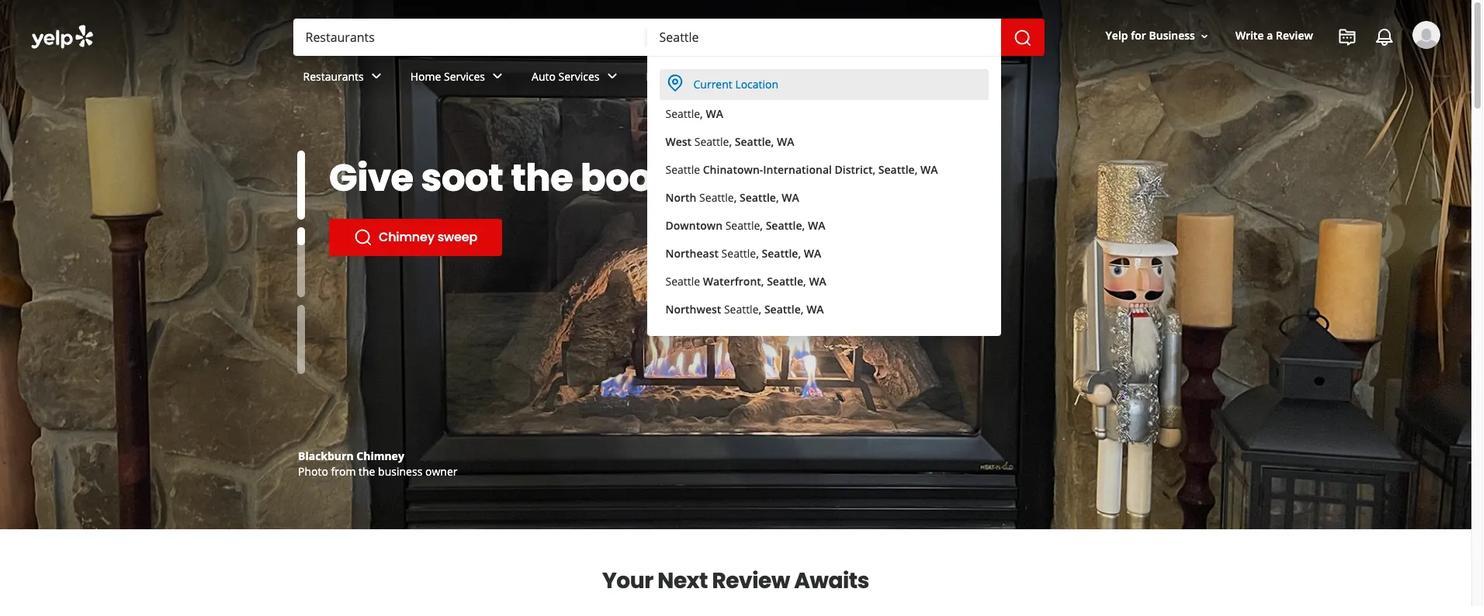 Task type: vqa. For each thing, say whether or not it's contained in the screenshot.
Auto Services Services
yes



Task type: locate. For each thing, give the bounding box(es) containing it.
next
[[658, 566, 708, 596]]

1 horizontal spatial the
[[511, 152, 573, 204]]

chimney right 24 search v2 icon
[[379, 228, 434, 246]]

0 vertical spatial review
[[1276, 28, 1313, 43]]

1 vertical spatial the
[[359, 464, 375, 479]]

1 horizontal spatial 24 chevron down v2 image
[[488, 67, 507, 86]]

blackburn
[[298, 449, 354, 463]]

3 24 chevron down v2 image from the left
[[603, 67, 621, 86]]

the
[[511, 152, 573, 204], [359, 464, 375, 479]]

24 search v2 image
[[354, 228, 373, 247]]

0 horizontal spatial the
[[359, 464, 375, 479]]

chimney sweep
[[379, 228, 477, 246]]

, up 'chinatown-'
[[729, 134, 732, 149]]

1 horizontal spatial services
[[558, 69, 600, 84]]

owner
[[425, 464, 457, 479]]

seattle down 'chinatown-'
[[699, 190, 734, 205]]

more link
[[634, 56, 707, 101]]

,
[[700, 106, 703, 121], [729, 134, 732, 149], [734, 190, 737, 205], [760, 218, 763, 233], [756, 246, 759, 261], [759, 302, 762, 317]]

business categories element
[[291, 56, 1440, 101]]

chimney sweep link
[[329, 219, 502, 256]]

tree
[[379, 272, 405, 289]]

seattle up waterfront,
[[721, 246, 756, 261]]

services for home services
[[444, 69, 485, 84]]

24 chevron down v2 image right restaurants
[[367, 67, 386, 86]]

tree services
[[379, 272, 458, 289]]

24 search v2 image
[[354, 272, 373, 290]]

0 vertical spatial chimney
[[379, 228, 434, 246]]

awaits
[[794, 566, 869, 596]]

services right auto
[[558, 69, 600, 84]]

seattle, down seattle waterfront, seattle, wa
[[764, 302, 804, 317]]

your next review awaits
[[602, 566, 869, 596]]

2 horizontal spatial 24 chevron down v2 image
[[603, 67, 621, 86]]

yelp
[[1106, 28, 1128, 43]]

24 chevron down v2 image inside the home services 'link'
[[488, 67, 507, 86]]

chimney inside blackburn chimney photo from the business owner
[[356, 449, 404, 463]]

yelp for business button
[[1099, 22, 1217, 50]]

review right 'a'
[[1276, 28, 1313, 43]]

None search field
[[0, 0, 1471, 361], [293, 19, 1047, 56], [0, 0, 1471, 361], [293, 19, 1047, 56]]

chimney
[[379, 228, 434, 246], [356, 449, 404, 463]]

northwest
[[665, 302, 721, 317]]

auto
[[532, 69, 556, 84]]

services inside 'link'
[[444, 69, 485, 84]]

tim
[[346, 464, 366, 479]]

16 chevron down v2 image
[[1198, 30, 1211, 42]]

0 horizontal spatial 24 chevron down v2 image
[[367, 67, 386, 86]]

explore banner section banner
[[0, 0, 1471, 529]]

seattle, up downtown seattle , seattle, wa
[[740, 190, 779, 205]]

wa
[[706, 106, 723, 121], [777, 134, 794, 149], [920, 162, 938, 177], [782, 190, 799, 205], [808, 218, 825, 233], [804, 246, 821, 261], [809, 274, 826, 289], [806, 302, 824, 317]]

1 24 chevron down v2 image from the left
[[367, 67, 386, 86]]

services for auto services
[[558, 69, 600, 84]]

seattle
[[665, 106, 700, 121], [694, 134, 729, 149], [665, 162, 700, 177], [699, 190, 734, 205], [725, 218, 760, 233], [721, 246, 756, 261], [665, 274, 700, 289], [724, 302, 759, 317]]

24 chevron down v2 image inside restaurants link
[[367, 67, 386, 86]]

say farewell to dead branches
[[329, 152, 615, 248]]

your
[[602, 566, 653, 596]]

seattle , wa
[[665, 106, 723, 121]]

the inside blackburn chimney photo from the business owner
[[359, 464, 375, 479]]

photo
[[298, 464, 328, 479], [298, 464, 328, 479]]

Near text field
[[659, 29, 988, 46]]

by
[[331, 464, 343, 479]]

seattle, up northwest seattle , seattle, wa
[[767, 274, 806, 289]]

0 horizontal spatial review
[[712, 566, 790, 596]]

, up northeast seattle , seattle, wa
[[760, 218, 763, 233]]

review inside user actions element
[[1276, 28, 1313, 43]]

restaurants
[[303, 69, 364, 84]]

blackburn chimney link
[[298, 449, 404, 463]]

nolan p. image
[[1412, 21, 1440, 49]]

seattle waterfront, seattle, wa
[[665, 274, 826, 289]]

photo inside turftim landscape and design photo by tim m.
[[298, 464, 328, 479]]

turftim landscape and design photo by tim m.
[[298, 449, 464, 479]]

2 services from the left
[[558, 69, 600, 84]]

say
[[329, 152, 400, 204]]

, down current
[[700, 106, 703, 121]]

  text field
[[659, 29, 988, 46]]

review
[[1276, 28, 1313, 43], [712, 566, 790, 596]]

1 horizontal spatial review
[[1276, 28, 1313, 43]]

current
[[693, 77, 732, 92]]

None field
[[305, 29, 634, 46], [659, 29, 988, 46], [659, 29, 988, 46]]

, down 'chinatown-'
[[734, 190, 737, 205]]

seattle, for north seattle , seattle, wa
[[740, 190, 779, 205]]

tree services link
[[329, 262, 483, 300]]

24 chevron down v2 image
[[367, 67, 386, 86], [488, 67, 507, 86], [603, 67, 621, 86]]

services
[[444, 69, 485, 84], [558, 69, 600, 84]]

from
[[331, 464, 356, 479]]

current location
[[693, 77, 778, 92]]

24 chevron down v2 image left auto
[[488, 67, 507, 86]]

seattle up north
[[665, 162, 700, 177]]

1 services from the left
[[444, 69, 485, 84]]

24 chevron down v2 image for auto services
[[603, 67, 621, 86]]

seattle, up northeast seattle , seattle, wa
[[766, 218, 805, 233]]

24 chevron down v2 image inside auto services link
[[603, 67, 621, 86]]

review right next
[[712, 566, 790, 596]]

farewell
[[407, 152, 560, 204]]

business
[[1149, 28, 1195, 43]]

24 chevron down v2 image for home services
[[488, 67, 507, 86]]

, down seattle waterfront, seattle, wa
[[759, 302, 762, 317]]

m.
[[369, 464, 382, 479]]

auto services link
[[519, 56, 634, 101]]

24 chevron down v2 image right auto services in the left of the page
[[603, 67, 621, 86]]

2 24 chevron down v2 image from the left
[[488, 67, 507, 86]]

give soot the boot
[[329, 152, 667, 204]]

district,
[[835, 162, 876, 177]]

1 vertical spatial review
[[712, 566, 790, 596]]

turftim
[[298, 449, 341, 463]]

0 horizontal spatial services
[[444, 69, 485, 84]]

for
[[1131, 28, 1146, 43]]

services right home
[[444, 69, 485, 84]]

seattle down seattle , wa
[[694, 134, 729, 149]]

location
[[735, 77, 778, 92]]

, for northeast
[[756, 246, 759, 261]]

auto services
[[532, 69, 600, 84]]

24 chevron down v2 image for restaurants
[[367, 67, 386, 86]]

, up seattle waterfront, seattle, wa
[[756, 246, 759, 261]]

0 vertical spatial the
[[511, 152, 573, 204]]

seattle, up 'chinatown-'
[[735, 134, 774, 149]]

photo inside blackburn chimney photo from the business owner
[[298, 464, 328, 479]]

write a review
[[1235, 28, 1313, 43]]

seattle,
[[735, 134, 774, 149], [878, 162, 918, 177], [740, 190, 779, 205], [766, 218, 805, 233], [762, 246, 801, 261], [767, 274, 806, 289], [764, 302, 804, 317]]

seattle, up seattle waterfront, seattle, wa
[[762, 246, 801, 261]]

24 marker v2 image
[[665, 74, 684, 93]]

chimney up m.
[[356, 449, 404, 463]]

a
[[1267, 28, 1273, 43]]

1 vertical spatial chimney
[[356, 449, 404, 463]]

seattle, for downtown seattle , seattle, wa
[[766, 218, 805, 233]]

northeast seattle , seattle, wa
[[665, 246, 821, 261]]



Task type: describe. For each thing, give the bounding box(es) containing it.
write
[[1235, 28, 1264, 43]]

chinatown-
[[703, 162, 763, 177]]

north seattle , seattle, wa
[[665, 190, 799, 205]]

projects image
[[1338, 28, 1357, 47]]

24 chevron down v2 image
[[676, 67, 695, 86]]

search image
[[1013, 28, 1032, 47]]

seattle down seattle waterfront, seattle, wa
[[724, 302, 759, 317]]

select slide image
[[297, 151, 305, 220]]

current location link
[[656, 69, 991, 100]]

tim m. link
[[346, 464, 382, 479]]

seattle, for northwest seattle , seattle, wa
[[764, 302, 804, 317]]

review for a
[[1276, 28, 1313, 43]]

seattle down northeast
[[665, 274, 700, 289]]

  text field inside explore banner section "banner"
[[659, 29, 988, 46]]

write a review link
[[1229, 22, 1319, 50]]

turftim landscape and design link
[[298, 449, 464, 463]]

sweep
[[437, 228, 477, 246]]

soot
[[421, 152, 503, 204]]

northeast
[[665, 246, 719, 261]]

, for west
[[729, 134, 732, 149]]

more
[[646, 69, 673, 84]]

, for downtown
[[760, 218, 763, 233]]

notifications image
[[1375, 28, 1394, 47]]

boot
[[581, 152, 667, 204]]

home services
[[410, 69, 485, 84]]

waterfront,
[[703, 274, 764, 289]]

seattle chinatown-international district, seattle, wa
[[665, 162, 938, 177]]

downtown seattle , seattle, wa
[[665, 218, 825, 233]]

seattle up west
[[665, 106, 700, 121]]

restaurants link
[[291, 56, 398, 101]]

west
[[665, 134, 692, 149]]

seattle, for northeast seattle , seattle, wa
[[762, 246, 801, 261]]

, for north
[[734, 190, 737, 205]]

dead
[[329, 196, 427, 248]]

home services link
[[398, 56, 519, 101]]

seattle, right 'district,'
[[878, 162, 918, 177]]

international
[[763, 162, 832, 177]]

downtown
[[665, 218, 723, 233]]

northwest seattle , seattle, wa
[[665, 302, 824, 317]]

branches
[[434, 196, 615, 248]]

user actions element
[[1093, 19, 1462, 115]]

yelp for business
[[1106, 28, 1195, 43]]

home
[[410, 69, 441, 84]]

none field find
[[305, 29, 634, 46]]

west seattle , seattle, wa
[[665, 134, 794, 149]]

north
[[665, 190, 696, 205]]

Find text field
[[305, 29, 634, 46]]

landscape
[[344, 449, 401, 463]]

seattle up northeast seattle , seattle, wa
[[725, 218, 760, 233]]

, for northwest
[[759, 302, 762, 317]]

give
[[329, 152, 413, 204]]

review for next
[[712, 566, 790, 596]]

business
[[378, 464, 422, 479]]

services
[[408, 272, 458, 289]]

design
[[427, 449, 464, 463]]

blackburn chimney photo from the business owner
[[298, 449, 457, 479]]

seattle, for west seattle , seattle, wa
[[735, 134, 774, 149]]

to
[[567, 152, 606, 204]]

and
[[404, 449, 425, 463]]



